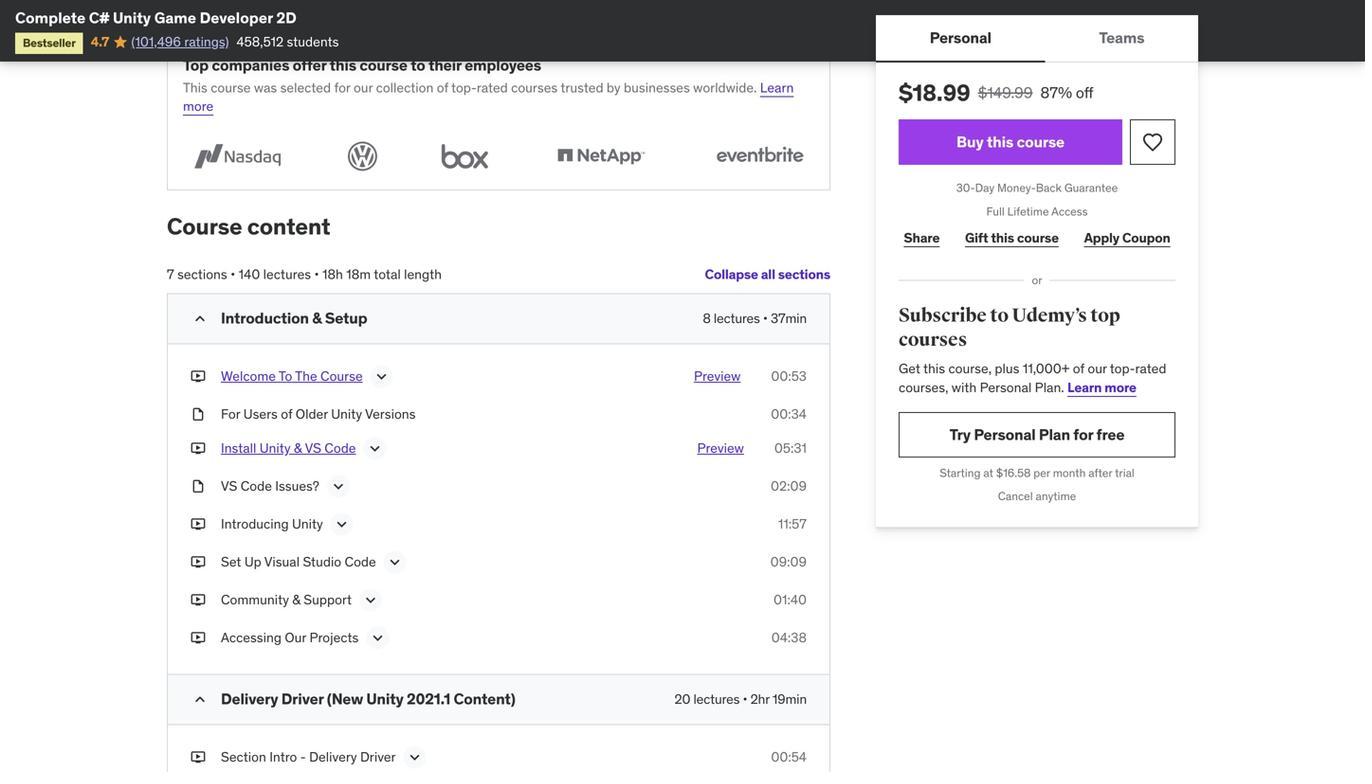 Task type: vqa. For each thing, say whether or not it's contained in the screenshot.
Cancel
yes



Task type: describe. For each thing, give the bounding box(es) containing it.
of inside get this course, plus 11,000+ of our top-rated courses, with personal plan.
[[1073, 360, 1085, 378]]

welcome to the course button
[[221, 368, 363, 390]]

course content
[[167, 212, 330, 241]]

show lecture description image for section intro - delivery driver
[[405, 748, 424, 767]]

& for support
[[292, 591, 300, 609]]

vs code issues?
[[221, 478, 319, 495]]

udemy's
[[1012, 304, 1087, 327]]

• left "18h 18m"
[[314, 266, 319, 283]]

2 xsmall image from the top
[[191, 439, 206, 458]]

00:34
[[771, 406, 807, 423]]

length
[[404, 266, 442, 283]]

intro
[[269, 749, 297, 766]]

30-day money-back guarantee full lifetime access
[[956, 181, 1118, 219]]

$18.99 $149.99 87% off
[[899, 79, 1094, 107]]

welcome to the course
[[221, 368, 363, 385]]

show lecture description image for community & support
[[361, 591, 380, 610]]

access
[[1052, 204, 1088, 219]]

install unity & vs code button
[[221, 439, 356, 462]]

free
[[1096, 425, 1125, 444]]

• for 20 lectures • 2hr 19min
[[743, 691, 747, 708]]

1 vertical spatial code
[[241, 478, 272, 495]]

01:40
[[774, 591, 807, 609]]

course inside button
[[1017, 132, 1065, 152]]

full
[[987, 204, 1005, 219]]

starting at $16.58 per month after trial cancel anytime
[[940, 466, 1135, 504]]

coupon
[[1122, 230, 1171, 247]]

course up 'collection' on the top left of page
[[360, 56, 407, 75]]

learn more for top companies offer this course to their employees
[[183, 79, 794, 115]]

learn more link for top companies offer this course to their employees
[[183, 79, 794, 115]]

courses inside subscribe to udemy's top courses
[[899, 329, 967, 352]]

set up visual studio code
[[221, 554, 376, 571]]

30-
[[956, 181, 975, 195]]

xsmall image for set
[[191, 553, 206, 572]]

plus
[[995, 360, 1020, 378]]

this course was selected for our collection of top-rated courses trusted by businesses worldwide.
[[183, 79, 757, 96]]

$18.99
[[899, 79, 970, 107]]

19min
[[773, 691, 807, 708]]

anytime
[[1036, 489, 1076, 504]]

set
[[221, 554, 241, 571]]

teams
[[1099, 28, 1145, 47]]

small image for introduction
[[191, 310, 210, 329]]

personal inside get this course, plus 11,000+ of our top-rated courses, with personal plan.
[[980, 379, 1032, 396]]

preview for 05:31
[[697, 440, 744, 457]]

top- inside get this course, plus 11,000+ of our top-rated courses, with personal plan.
[[1110, 360, 1135, 378]]

day
[[975, 181, 995, 195]]

code for install unity & vs code
[[325, 440, 356, 457]]

458,512
[[237, 33, 284, 50]]

for users of older unity versions
[[221, 406, 416, 423]]

show lecture description image for accessing our projects
[[368, 629, 387, 648]]

personal button
[[876, 15, 1045, 61]]

course,
[[948, 360, 992, 378]]

install
[[221, 440, 256, 457]]

starting
[[940, 466, 981, 481]]

lectures for delivery driver (new unity 2021.1 content)
[[693, 691, 740, 708]]

buy this course button
[[899, 119, 1123, 165]]

money-
[[997, 181, 1036, 195]]

worldwide.
[[693, 79, 757, 96]]

buy
[[957, 132, 984, 152]]

0 vertical spatial lectures
[[263, 266, 311, 283]]

businesses
[[624, 79, 690, 96]]

learn more for subscribe to udemy's top courses
[[1068, 379, 1137, 396]]

show lecture description image for set up visual studio code
[[386, 553, 405, 572]]

section
[[221, 749, 266, 766]]

unity right (new
[[366, 690, 404, 709]]

subscribe
[[899, 304, 987, 327]]

apply
[[1084, 230, 1120, 247]]

up
[[244, 554, 261, 571]]

bestseller
[[23, 35, 76, 50]]

content)
[[454, 690, 516, 709]]

after
[[1089, 466, 1112, 481]]

complete
[[15, 8, 86, 27]]

back
[[1036, 181, 1062, 195]]

install unity & vs code
[[221, 440, 356, 457]]

gift
[[965, 230, 988, 247]]

cancel
[[998, 489, 1033, 504]]

this for gift
[[991, 230, 1014, 247]]

this for buy
[[987, 132, 1014, 152]]

4.7
[[91, 33, 109, 50]]

2 vertical spatial personal
[[974, 425, 1036, 444]]

(new
[[327, 690, 363, 709]]

courses,
[[899, 379, 948, 396]]

selected
[[280, 79, 331, 96]]

developer
[[200, 8, 273, 27]]

top
[[183, 56, 209, 75]]

this right offer
[[330, 56, 356, 75]]

20
[[675, 691, 690, 708]]

more for subscribe to udemy's top courses
[[1105, 379, 1137, 396]]

2 sections from the left
[[177, 266, 227, 283]]

2hr
[[750, 691, 770, 708]]

0 horizontal spatial vs
[[221, 478, 237, 495]]

or
[[1032, 273, 1042, 288]]

1 horizontal spatial delivery
[[309, 749, 357, 766]]

20 lectures • 2hr 19min
[[675, 691, 807, 708]]

unity inside install unity & vs code button
[[260, 440, 291, 457]]

show lecture description image
[[372, 368, 391, 387]]

top companies offer this course to their employees
[[183, 56, 541, 75]]

458,512 students
[[237, 33, 339, 50]]

collapse
[[705, 266, 758, 283]]

employees
[[465, 56, 541, 75]]

course down companies
[[211, 79, 251, 96]]

students
[[287, 33, 339, 50]]

try personal plan for free
[[950, 425, 1125, 444]]

ratings)
[[184, 33, 229, 50]]

1 vertical spatial driver
[[360, 749, 396, 766]]

• for 8 lectures • 37min
[[763, 310, 768, 327]]

unity up set up visual studio code
[[292, 516, 323, 533]]

buy this course
[[957, 132, 1065, 152]]

total
[[374, 266, 401, 283]]

(101,496 ratings)
[[131, 33, 229, 50]]



Task type: locate. For each thing, give the bounding box(es) containing it.
0 horizontal spatial top-
[[451, 79, 477, 96]]

lectures right the 8
[[714, 310, 760, 327]]

1 vertical spatial our
[[1088, 360, 1107, 378]]

1 xsmall image from the top
[[191, 406, 206, 424]]

4 xsmall image from the top
[[191, 629, 206, 647]]

code inside button
[[325, 440, 356, 457]]

personal up the "$16.58"
[[974, 425, 1036, 444]]

0 vertical spatial personal
[[930, 28, 992, 47]]

introduction & setup
[[221, 309, 367, 328]]

140
[[239, 266, 260, 283]]

delivery driver (new unity 2021.1 content)
[[221, 690, 516, 709]]

1 horizontal spatial for
[[1073, 425, 1093, 444]]

0 horizontal spatial driver
[[281, 690, 324, 709]]

1 horizontal spatial courses
[[899, 329, 967, 352]]

4 xsmall image from the top
[[191, 591, 206, 610]]

1 horizontal spatial vs
[[305, 440, 321, 457]]

• left the 2hr
[[743, 691, 747, 708]]

1 horizontal spatial top-
[[1110, 360, 1135, 378]]

unity right install
[[260, 440, 291, 457]]

course inside button
[[320, 368, 363, 385]]

1 vertical spatial vs
[[221, 478, 237, 495]]

more down this
[[183, 98, 214, 115]]

preview for 00:53
[[694, 368, 741, 385]]

show lecture description image down versions
[[365, 439, 384, 458]]

with
[[952, 379, 977, 396]]

1 horizontal spatial driver
[[360, 749, 396, 766]]

0 horizontal spatial learn more link
[[183, 79, 794, 115]]

wishlist image
[[1141, 131, 1164, 154]]

of right 11,000+
[[1073, 360, 1085, 378]]

2 vertical spatial lectures
[[693, 691, 740, 708]]

code down the for users of older unity versions
[[325, 440, 356, 457]]

lectures for introduction & setup
[[714, 310, 760, 327]]

0 vertical spatial code
[[325, 440, 356, 457]]

course
[[167, 212, 242, 241], [320, 368, 363, 385]]

show lecture description image up studio
[[333, 515, 351, 534]]

0 vertical spatial small image
[[191, 310, 210, 329]]

2 horizontal spatial of
[[1073, 360, 1085, 378]]

0 horizontal spatial rated
[[477, 79, 508, 96]]

1 vertical spatial learn
[[1068, 379, 1102, 396]]

09:09
[[770, 554, 807, 571]]

this for get
[[923, 360, 945, 378]]

1 horizontal spatial to
[[990, 304, 1009, 327]]

section intro - delivery driver
[[221, 749, 396, 766]]

04:38
[[771, 629, 807, 646]]

xsmall image for section
[[191, 748, 206, 767]]

show lecture description image
[[365, 439, 384, 458], [329, 477, 348, 496], [333, 515, 351, 534], [386, 553, 405, 572], [361, 591, 380, 610], [368, 629, 387, 648], [405, 748, 424, 767]]

0 vertical spatial driver
[[281, 690, 324, 709]]

0 vertical spatial learn
[[760, 79, 794, 96]]

xsmall image left welcome
[[191, 368, 206, 386]]

to
[[279, 368, 292, 385]]

their
[[429, 56, 461, 75]]

community & support
[[221, 591, 352, 609]]

1 vertical spatial personal
[[980, 379, 1032, 396]]

5 xsmall image from the top
[[191, 748, 206, 767]]

our inside get this course, plus 11,000+ of our top-rated courses, with personal plan.
[[1088, 360, 1107, 378]]

sections right all
[[778, 266, 831, 283]]

0 horizontal spatial learn
[[760, 79, 794, 96]]

this inside get this course, plus 11,000+ of our top-rated courses, with personal plan.
[[923, 360, 945, 378]]

0 vertical spatial preview
[[694, 368, 741, 385]]

xsmall image left community
[[191, 591, 206, 610]]

8
[[703, 310, 711, 327]]

• left 37min in the right top of the page
[[763, 310, 768, 327]]

delivery up section
[[221, 690, 278, 709]]

unity right 'older'
[[331, 406, 362, 423]]

more up free
[[1105, 379, 1137, 396]]

top- down top
[[1110, 360, 1135, 378]]

xsmall image for community
[[191, 591, 206, 610]]

0 vertical spatial for
[[334, 79, 350, 96]]

11,000+
[[1023, 360, 1070, 378]]

by
[[607, 79, 621, 96]]

for left free
[[1073, 425, 1093, 444]]

older
[[296, 406, 328, 423]]

0 vertical spatial more
[[183, 98, 214, 115]]

show lecture description image for vs code issues?
[[329, 477, 348, 496]]

personal down plus in the right top of the page
[[980, 379, 1032, 396]]

show lecture description image right 'projects'
[[368, 629, 387, 648]]

course up 'back'
[[1017, 132, 1065, 152]]

course up 7 in the top left of the page
[[167, 212, 242, 241]]

show lecture description image right support
[[361, 591, 380, 610]]

personal up $18.99
[[930, 28, 992, 47]]

c#
[[89, 8, 109, 27]]

sections inside dropdown button
[[778, 266, 831, 283]]

1 horizontal spatial our
[[1088, 360, 1107, 378]]

delivery right -
[[309, 749, 357, 766]]

$16.58
[[996, 466, 1031, 481]]

accessing
[[221, 629, 282, 646]]

at
[[983, 466, 993, 481]]

0 horizontal spatial our
[[354, 79, 373, 96]]

3 xsmall image from the top
[[191, 553, 206, 572]]

1 vertical spatial lectures
[[714, 310, 760, 327]]

trial
[[1115, 466, 1135, 481]]

month
[[1053, 466, 1086, 481]]

companies
[[212, 56, 289, 75]]

xsmall image
[[191, 406, 206, 424], [191, 477, 206, 496], [191, 515, 206, 534], [191, 591, 206, 610]]

2 vertical spatial of
[[281, 406, 292, 423]]

xsmall image for introducing
[[191, 515, 206, 534]]

get this course, plus 11,000+ of our top-rated courses, with personal plan.
[[899, 360, 1167, 396]]

0 horizontal spatial learn more
[[183, 79, 794, 115]]

lifetime
[[1007, 204, 1049, 219]]

1 horizontal spatial sections
[[778, 266, 831, 283]]

1 vertical spatial more
[[1105, 379, 1137, 396]]

top-
[[451, 79, 477, 96], [1110, 360, 1135, 378]]

lectures
[[263, 266, 311, 283], [714, 310, 760, 327], [693, 691, 740, 708]]

& inside button
[[294, 440, 302, 457]]

11:57
[[778, 516, 807, 533]]

accessing our projects
[[221, 629, 359, 646]]

1 horizontal spatial course
[[320, 368, 363, 385]]

course down lifetime
[[1017, 230, 1059, 247]]

code right studio
[[345, 554, 376, 571]]

1 vertical spatial preview
[[697, 440, 744, 457]]

for down top companies offer this course to their employees
[[334, 79, 350, 96]]

0 vertical spatial rated
[[477, 79, 508, 96]]

3 xsmall image from the top
[[191, 515, 206, 534]]

& left the setup
[[312, 309, 322, 328]]

xsmall image for vs
[[191, 477, 206, 496]]

xsmall image left install
[[191, 439, 206, 458]]

1 small image from the top
[[191, 310, 210, 329]]

2 vertical spatial &
[[292, 591, 300, 609]]

support
[[304, 591, 352, 609]]

1 vertical spatial small image
[[191, 691, 210, 709]]

learn right plan.
[[1068, 379, 1102, 396]]

volkswagen image
[[342, 138, 383, 174]]

1 vertical spatial learn more link
[[1068, 379, 1137, 396]]

1 vertical spatial &
[[294, 440, 302, 457]]

driver left (new
[[281, 690, 324, 709]]

05:31
[[774, 440, 807, 457]]

0 horizontal spatial of
[[281, 406, 292, 423]]

for
[[221, 406, 240, 423]]

introduction
[[221, 309, 309, 328]]

0 vertical spatial &
[[312, 309, 322, 328]]

this up courses,
[[923, 360, 945, 378]]

learn more down 'employees'
[[183, 79, 794, 115]]

welcome
[[221, 368, 276, 385]]

visual
[[264, 554, 300, 571]]

tab list containing personal
[[876, 15, 1198, 63]]

0 vertical spatial learn more
[[183, 79, 794, 115]]

small image
[[191, 310, 210, 329], [191, 691, 210, 709]]

0 horizontal spatial more
[[183, 98, 214, 115]]

xsmall image left accessing
[[191, 629, 206, 647]]

subscribe to udemy's top courses
[[899, 304, 1120, 352]]

top- down their
[[451, 79, 477, 96]]

1 vertical spatial delivery
[[309, 749, 357, 766]]

plan
[[1039, 425, 1070, 444]]

xsmall image for accessing
[[191, 629, 206, 647]]

0 vertical spatial vs
[[305, 440, 321, 457]]

rated
[[477, 79, 508, 96], [1135, 360, 1167, 378]]

this right gift
[[991, 230, 1014, 247]]

learn more link up free
[[1068, 379, 1137, 396]]

of
[[437, 79, 448, 96], [1073, 360, 1085, 378], [281, 406, 292, 423]]

learn more link
[[183, 79, 794, 115], [1068, 379, 1137, 396]]

lectures right 20 at bottom
[[693, 691, 740, 708]]

2 xsmall image from the top
[[191, 477, 206, 496]]

xsmall image left set
[[191, 553, 206, 572]]

0 vertical spatial delivery
[[221, 690, 278, 709]]

0 horizontal spatial for
[[334, 79, 350, 96]]

0 vertical spatial course
[[167, 212, 242, 241]]

delivery
[[221, 690, 278, 709], [309, 749, 357, 766]]

this inside button
[[987, 132, 1014, 152]]

1 sections from the left
[[778, 266, 831, 283]]

small image for delivery
[[191, 691, 210, 709]]

nasdaq image
[[183, 138, 292, 174]]

1 vertical spatial learn more
[[1068, 379, 1137, 396]]

1 vertical spatial rated
[[1135, 360, 1167, 378]]

our
[[354, 79, 373, 96], [1088, 360, 1107, 378]]

to inside subscribe to udemy's top courses
[[990, 304, 1009, 327]]

of left 'older'
[[281, 406, 292, 423]]

00:54
[[771, 749, 807, 766]]

18h 18m
[[322, 266, 371, 283]]

introducing
[[221, 516, 289, 533]]

2d
[[276, 8, 297, 27]]

0 vertical spatial top-
[[451, 79, 477, 96]]

• left "140"
[[230, 266, 235, 283]]

top
[[1091, 304, 1120, 327]]

per
[[1034, 466, 1050, 481]]

to left udemy's
[[990, 304, 1009, 327]]

1 vertical spatial to
[[990, 304, 1009, 327]]

driver down delivery driver (new unity 2021.1 content) at the left bottom
[[360, 749, 396, 766]]

box image
[[433, 138, 497, 174]]

xsmall image left section
[[191, 748, 206, 767]]

try personal plan for free link
[[899, 412, 1176, 458]]

this
[[330, 56, 356, 75], [987, 132, 1014, 152], [991, 230, 1014, 247], [923, 360, 945, 378]]

show lecture description image down the 2021.1
[[405, 748, 424, 767]]

gift this course link
[[960, 220, 1064, 257]]

1 horizontal spatial more
[[1105, 379, 1137, 396]]

37min
[[771, 310, 807, 327]]

1 xsmall image from the top
[[191, 368, 206, 386]]

setup
[[325, 309, 367, 328]]

vs inside install unity & vs code button
[[305, 440, 321, 457]]

sections right 7 in the top left of the page
[[177, 266, 227, 283]]

our right 11,000+
[[1088, 360, 1107, 378]]

• for 7 sections • 140 lectures • 18h 18m total length
[[230, 266, 235, 283]]

offer
[[293, 56, 326, 75]]

0 horizontal spatial sections
[[177, 266, 227, 283]]

was
[[254, 79, 277, 96]]

share
[[904, 230, 940, 247]]

1 vertical spatial for
[[1073, 425, 1093, 444]]

game
[[154, 8, 196, 27]]

& down 'older'
[[294, 440, 302, 457]]

2021.1
[[407, 690, 450, 709]]

preview down the 8
[[694, 368, 741, 385]]

learn more link for subscribe to udemy's top courses
[[1068, 379, 1137, 396]]

trusted
[[561, 79, 603, 96]]

lectures right "140"
[[263, 266, 311, 283]]

0 vertical spatial of
[[437, 79, 448, 96]]

to
[[411, 56, 425, 75], [990, 304, 1009, 327]]

1 horizontal spatial rated
[[1135, 360, 1167, 378]]

unity right c#
[[113, 8, 151, 27]]

2 vertical spatial code
[[345, 554, 376, 571]]

7
[[167, 266, 174, 283]]

0 vertical spatial courses
[[511, 79, 558, 96]]

0 vertical spatial our
[[354, 79, 373, 96]]

learn more link down 'employees'
[[183, 79, 794, 115]]

code up introducing
[[241, 478, 272, 495]]

0 horizontal spatial courses
[[511, 79, 558, 96]]

preview left 05:31
[[697, 440, 744, 457]]

1 horizontal spatial learn more link
[[1068, 379, 1137, 396]]

our down top companies offer this course to their employees
[[354, 79, 373, 96]]

learn for top companies offer this course to their employees
[[760, 79, 794, 96]]

vs down install
[[221, 478, 237, 495]]

show lecture description image for introducing unity
[[333, 515, 351, 534]]

2 small image from the top
[[191, 691, 210, 709]]

1 horizontal spatial learn more
[[1068, 379, 1137, 396]]

show lecture description image right issues? on the bottom of the page
[[329, 477, 348, 496]]

& left support
[[292, 591, 300, 609]]

this right buy
[[987, 132, 1014, 152]]

personal inside button
[[930, 28, 992, 47]]

learn right worldwide.
[[760, 79, 794, 96]]

7 sections • 140 lectures • 18h 18m total length
[[167, 266, 442, 283]]

0 vertical spatial learn more link
[[183, 79, 794, 115]]

learn for subscribe to udemy's top courses
[[1068, 379, 1102, 396]]

learn more up free
[[1068, 379, 1137, 396]]

the
[[295, 368, 317, 385]]

our
[[285, 629, 306, 646]]

0 vertical spatial to
[[411, 56, 425, 75]]

studio
[[303, 554, 341, 571]]

xsmall image
[[191, 368, 206, 386], [191, 439, 206, 458], [191, 553, 206, 572], [191, 629, 206, 647], [191, 748, 206, 767]]

this
[[183, 79, 207, 96]]

netapp image
[[547, 138, 656, 174]]

& for setup
[[312, 309, 322, 328]]

1 vertical spatial courses
[[899, 329, 967, 352]]

collection
[[376, 79, 434, 96]]

1 horizontal spatial of
[[437, 79, 448, 96]]

eventbrite image
[[705, 138, 814, 174]]

(101,496
[[131, 33, 181, 50]]

1 vertical spatial top-
[[1110, 360, 1135, 378]]

show lecture description image right studio
[[386, 553, 405, 572]]

1 vertical spatial course
[[320, 368, 363, 385]]

1 horizontal spatial learn
[[1068, 379, 1102, 396]]

0 horizontal spatial delivery
[[221, 690, 278, 709]]

xsmall image left introducing
[[191, 515, 206, 534]]

xsmall image left vs code issues? at the bottom of page
[[191, 477, 206, 496]]

87%
[[1041, 83, 1072, 102]]

0 horizontal spatial to
[[411, 56, 425, 75]]

8 lectures • 37min
[[703, 310, 807, 327]]

course right the
[[320, 368, 363, 385]]

02:09
[[771, 478, 807, 495]]

apply coupon
[[1084, 230, 1171, 247]]

xsmall image left for
[[191, 406, 206, 424]]

courses down subscribe
[[899, 329, 967, 352]]

rated inside get this course, plus 11,000+ of our top-rated courses, with personal plan.
[[1135, 360, 1167, 378]]

vs
[[305, 440, 321, 457], [221, 478, 237, 495]]

courses down 'employees'
[[511, 79, 558, 96]]

to up 'collection' on the top left of page
[[411, 56, 425, 75]]

tab list
[[876, 15, 1198, 63]]

$149.99
[[978, 83, 1033, 102]]

more for top companies offer this course to their employees
[[183, 98, 214, 115]]

collapse all sections button
[[705, 256, 831, 294]]

0 horizontal spatial course
[[167, 212, 242, 241]]

vs down 'older'
[[305, 440, 321, 457]]

1 vertical spatial of
[[1073, 360, 1085, 378]]

code for set up visual studio code
[[345, 554, 376, 571]]

gift this course
[[965, 230, 1059, 247]]

of down their
[[437, 79, 448, 96]]

learn inside "learn more"
[[760, 79, 794, 96]]



